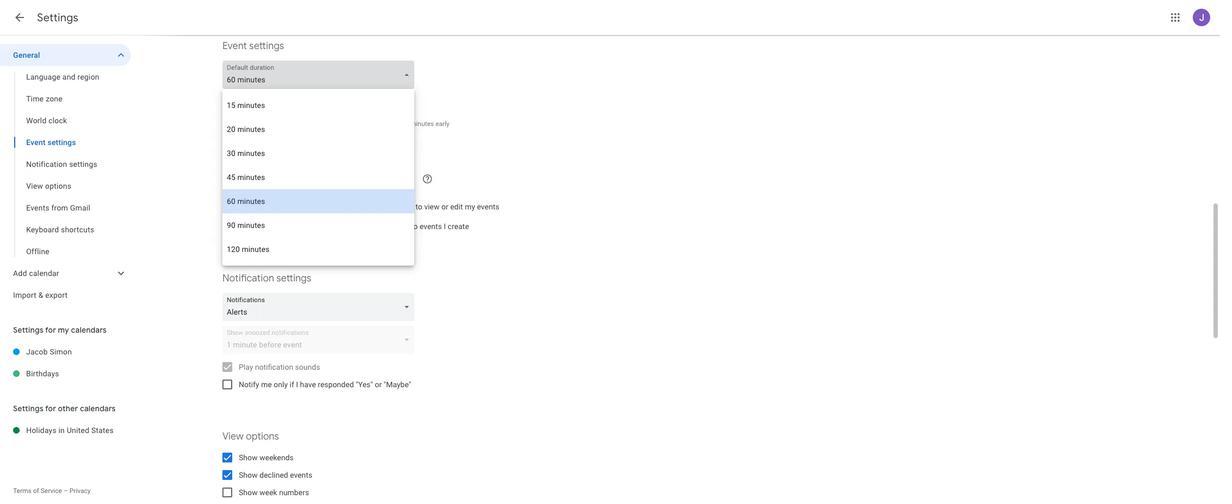 Task type: vqa. For each thing, say whether or not it's contained in the screenshot.
calendars
yes



Task type: describe. For each thing, give the bounding box(es) containing it.
privacy
[[70, 487, 91, 495]]

automatically add google meet video conferences to events i create
[[239, 222, 469, 231]]

from
[[51, 203, 68, 212]]

options inside tree
[[45, 182, 71, 190]]

0 vertical spatial event settings
[[223, 40, 284, 52]]

birthdays tree item
[[0, 363, 131, 385]]

import & export
[[13, 291, 68, 299]]

minute
[[244, 120, 264, 128]]

1 horizontal spatial notification settings
[[223, 272, 311, 285]]

1 horizontal spatial events
[[420, 222, 442, 231]]

30
[[235, 120, 243, 128]]

jacob simon tree item
[[0, 341, 131, 363]]

world
[[26, 116, 46, 125]]

show for show weekends
[[239, 453, 258, 462]]

settings for my calendars tree
[[0, 341, 131, 385]]

60 minutes option
[[223, 189, 415, 213]]

time
[[26, 94, 44, 103]]

5
[[295, 120, 298, 128]]

birthdays
[[26, 369, 59, 378]]

terms
[[13, 487, 31, 495]]

view
[[424, 202, 440, 211]]

tree containing general
[[0, 44, 131, 306]]

me
[[261, 380, 272, 389]]

offline
[[26, 247, 49, 256]]

45 minutes option
[[223, 165, 415, 189]]

longer
[[353, 120, 371, 128]]

0 vertical spatial if
[[336, 202, 340, 211]]

30 minutes option
[[223, 141, 415, 165]]

events
[[26, 203, 49, 212]]

play notification sounds
[[239, 363, 320, 371]]

settings for other calendars
[[13, 404, 116, 413]]

for for other
[[45, 404, 56, 413]]

15 minutes option
[[223, 93, 415, 117]]

terms of service link
[[13, 487, 62, 495]]

they
[[342, 202, 356, 211]]

time zone
[[26, 94, 63, 103]]

play
[[239, 363, 253, 371]]

end
[[223, 120, 234, 128]]

of
[[33, 487, 39, 495]]

sounds
[[295, 363, 320, 371]]

event settings inside tree
[[26, 138, 76, 147]]

1 vertical spatial if
[[290, 380, 294, 389]]

1 horizontal spatial have
[[358, 202, 374, 211]]

keyboard
[[26, 225, 59, 234]]

1 horizontal spatial or
[[442, 202, 449, 211]]

1 vertical spatial view options
[[223, 430, 279, 443]]

1 early from the left
[[325, 120, 339, 128]]

meetings up 5
[[266, 98, 297, 106]]

show declined events
[[239, 471, 312, 479]]

add
[[287, 222, 300, 231]]

1 minutes from the left
[[300, 120, 323, 128]]

simon
[[50, 347, 72, 356]]

settings for settings for my calendars
[[13, 325, 43, 335]]

meetings left 5
[[266, 120, 293, 128]]

jacob
[[26, 347, 48, 356]]

permission
[[376, 202, 414, 211]]

show for show declined events
[[239, 471, 258, 479]]

notify me only if i have responded "yes" or "maybe"
[[239, 380, 411, 389]]

let others see all invitations if they have permission to view or edit my events
[[239, 202, 500, 211]]

see
[[275, 202, 287, 211]]

2 vertical spatial events
[[290, 471, 312, 479]]

holidays in united states link
[[26, 419, 131, 441]]

end 30 minute meetings 5 minutes early and longer meetings 10 minutes early
[[223, 120, 450, 128]]

view options inside tree
[[26, 182, 71, 190]]

jacob simon
[[26, 347, 72, 356]]

in
[[59, 426, 65, 435]]

shortcuts
[[61, 225, 94, 234]]

only
[[274, 380, 288, 389]]

invitations
[[299, 202, 334, 211]]

declined
[[260, 471, 288, 479]]

birthdays link
[[26, 363, 131, 385]]

service
[[41, 487, 62, 495]]

video
[[347, 222, 365, 231]]

calendar
[[29, 269, 59, 278]]

region
[[78, 73, 99, 81]]

"maybe"
[[384, 380, 411, 389]]

import
[[13, 291, 36, 299]]

gmail
[[70, 203, 90, 212]]

1 horizontal spatial notification
[[223, 272, 274, 285]]

language and region
[[26, 73, 99, 81]]

general tree item
[[0, 44, 131, 66]]

add calendar
[[13, 269, 59, 278]]

notification settings inside tree
[[26, 160, 97, 169]]

let
[[239, 202, 250, 211]]



Task type: locate. For each thing, give the bounding box(es) containing it.
1 horizontal spatial event settings
[[223, 40, 284, 52]]

1 vertical spatial my
[[58, 325, 69, 335]]

0 horizontal spatial or
[[375, 380, 382, 389]]

view options
[[26, 182, 71, 190], [223, 430, 279, 443]]

export
[[45, 291, 68, 299]]

0 vertical spatial notification settings
[[26, 160, 97, 169]]

week
[[260, 488, 277, 497]]

edit
[[450, 202, 463, 211]]

0 vertical spatial settings
[[37, 11, 78, 25]]

1 horizontal spatial options
[[246, 430, 279, 443]]

events right the "edit"
[[477, 202, 500, 211]]

to
[[416, 202, 423, 211], [411, 222, 418, 231]]

90 minutes option
[[223, 213, 415, 237]]

view options up events from gmail
[[26, 182, 71, 190]]

have
[[358, 202, 374, 211], [300, 380, 316, 389]]

and inside group
[[63, 73, 76, 81]]

weekends
[[260, 453, 294, 462]]

early
[[325, 120, 339, 128], [436, 120, 450, 128]]

0 vertical spatial show
[[239, 453, 258, 462]]

0 vertical spatial notification
[[26, 160, 67, 169]]

automatically
[[239, 222, 285, 231]]

for
[[45, 325, 56, 335], [45, 404, 56, 413]]

settings up holidays
[[13, 404, 43, 413]]

events down view
[[420, 222, 442, 231]]

meet
[[328, 222, 345, 231]]

0 horizontal spatial view
[[26, 182, 43, 190]]

notification down world clock
[[26, 160, 67, 169]]

2 early from the left
[[436, 120, 450, 128]]

settings
[[249, 40, 284, 52], [48, 138, 76, 147], [69, 160, 97, 169], [277, 272, 311, 285]]

and left region
[[63, 73, 76, 81]]

terms of service – privacy
[[13, 487, 91, 495]]

all
[[289, 202, 297, 211]]

for up "jacob simon"
[[45, 325, 56, 335]]

go back image
[[13, 11, 26, 24]]

0 vertical spatial have
[[358, 202, 374, 211]]

language
[[26, 73, 61, 81]]

2 vertical spatial settings
[[13, 404, 43, 413]]

notification
[[255, 363, 293, 371]]

zone
[[46, 94, 63, 103]]

0 vertical spatial or
[[442, 202, 449, 211]]

states
[[91, 426, 114, 435]]

have down 'sounds'
[[300, 380, 316, 389]]

event inside tree
[[26, 138, 46, 147]]

view
[[26, 182, 43, 190], [223, 430, 244, 443]]

0 vertical spatial to
[[416, 202, 423, 211]]

0 vertical spatial view options
[[26, 182, 71, 190]]

early down 15 minutes option
[[325, 120, 339, 128]]

0 horizontal spatial my
[[58, 325, 69, 335]]

0 horizontal spatial have
[[300, 380, 316, 389]]

1 vertical spatial calendars
[[80, 404, 116, 413]]

20 minutes option
[[223, 117, 415, 141]]

and left longer
[[341, 120, 351, 128]]

add
[[13, 269, 27, 278]]

my right the "edit"
[[465, 202, 475, 211]]

1 vertical spatial or
[[375, 380, 382, 389]]

0 horizontal spatial events
[[290, 471, 312, 479]]

i right the only
[[296, 380, 298, 389]]

1 vertical spatial show
[[239, 471, 258, 479]]

notification settings up 'from'
[[26, 160, 97, 169]]

0 horizontal spatial event settings
[[26, 138, 76, 147]]

0 horizontal spatial notification
[[26, 160, 67, 169]]

2 horizontal spatial events
[[477, 202, 500, 211]]

privacy link
[[70, 487, 91, 495]]

0 horizontal spatial view options
[[26, 182, 71, 190]]

meetings left 10
[[373, 120, 400, 128]]

2 minutes from the left
[[411, 120, 434, 128]]

for for my
[[45, 325, 56, 335]]

&
[[38, 291, 43, 299]]

settings heading
[[37, 11, 78, 25]]

–
[[64, 487, 68, 495]]

create
[[448, 222, 469, 231]]

1 vertical spatial events
[[420, 222, 442, 231]]

3 show from the top
[[239, 488, 258, 497]]

view options up show weekends
[[223, 430, 279, 443]]

holidays in united states tree item
[[0, 419, 131, 441]]

keyboard shortcuts
[[26, 225, 94, 234]]

early right 10
[[436, 120, 450, 128]]

1 horizontal spatial if
[[336, 202, 340, 211]]

or right "yes" on the left of page
[[375, 380, 382, 389]]

0 horizontal spatial i
[[296, 380, 298, 389]]

1 horizontal spatial view options
[[223, 430, 279, 443]]

or left the "edit"
[[442, 202, 449, 211]]

0 vertical spatial options
[[45, 182, 71, 190]]

notification settings
[[26, 160, 97, 169], [223, 272, 311, 285]]

0 vertical spatial calendars
[[71, 325, 107, 335]]

0 horizontal spatial early
[[325, 120, 339, 128]]

1 horizontal spatial my
[[465, 202, 475, 211]]

0 vertical spatial and
[[63, 73, 76, 81]]

0 vertical spatial i
[[444, 222, 446, 231]]

world clock
[[26, 116, 67, 125]]

view up events
[[26, 182, 43, 190]]

minutes
[[300, 120, 323, 128], [411, 120, 434, 128]]

0 horizontal spatial if
[[290, 380, 294, 389]]

and
[[63, 73, 76, 81], [341, 120, 351, 128]]

1 vertical spatial view
[[223, 430, 244, 443]]

1 horizontal spatial i
[[444, 222, 446, 231]]

responded
[[318, 380, 354, 389]]

0 vertical spatial for
[[45, 325, 56, 335]]

show week numbers
[[239, 488, 309, 497]]

2 for from the top
[[45, 404, 56, 413]]

numbers
[[279, 488, 309, 497]]

conferences
[[367, 222, 409, 231]]

1 vertical spatial to
[[411, 222, 418, 231]]

notify
[[239, 380, 259, 389]]

1 vertical spatial options
[[246, 430, 279, 443]]

minutes right 10
[[411, 120, 434, 128]]

view inside tree
[[26, 182, 43, 190]]

"yes"
[[356, 380, 373, 389]]

calendars for settings for other calendars
[[80, 404, 116, 413]]

1 vertical spatial have
[[300, 380, 316, 389]]

i
[[444, 222, 446, 231], [296, 380, 298, 389]]

1 show from the top
[[239, 453, 258, 462]]

group containing language and region
[[0, 66, 131, 262]]

show left week
[[239, 488, 258, 497]]

calendars
[[71, 325, 107, 335], [80, 404, 116, 413]]

2 show from the top
[[239, 471, 258, 479]]

0 vertical spatial event
[[223, 40, 247, 52]]

speedy
[[239, 98, 264, 106]]

tree
[[0, 44, 131, 306]]

1 vertical spatial for
[[45, 404, 56, 413]]

1 vertical spatial settings
[[13, 325, 43, 335]]

google
[[302, 222, 326, 231]]

event
[[223, 40, 247, 52], [26, 138, 46, 147]]

calendars up the jacob simon tree item on the left of the page
[[71, 325, 107, 335]]

have right they
[[358, 202, 374, 211]]

1 vertical spatial notification
[[223, 272, 274, 285]]

notification down automatically
[[223, 272, 274, 285]]

settings for settings
[[37, 11, 78, 25]]

settings right go back icon
[[37, 11, 78, 25]]

options up show weekends
[[246, 430, 279, 443]]

120 minutes option
[[223, 237, 415, 261]]

1 horizontal spatial and
[[341, 120, 351, 128]]

1 vertical spatial i
[[296, 380, 298, 389]]

options up events from gmail
[[45, 182, 71, 190]]

other
[[58, 404, 78, 413]]

my up the jacob simon tree item on the left of the page
[[58, 325, 69, 335]]

calendars up states
[[80, 404, 116, 413]]

settings
[[37, 11, 78, 25], [13, 325, 43, 335], [13, 404, 43, 413]]

holidays
[[26, 426, 57, 435]]

notification
[[26, 160, 67, 169], [223, 272, 274, 285]]

show
[[239, 453, 258, 462], [239, 471, 258, 479], [239, 488, 258, 497]]

show weekends
[[239, 453, 294, 462]]

holidays in united states
[[26, 426, 114, 435]]

0 vertical spatial my
[[465, 202, 475, 211]]

notification inside tree
[[26, 160, 67, 169]]

1 horizontal spatial minutes
[[411, 120, 434, 128]]

i left create
[[444, 222, 446, 231]]

0 horizontal spatial notification settings
[[26, 160, 97, 169]]

meetings
[[266, 98, 297, 106], [266, 120, 293, 128], [373, 120, 400, 128]]

0 vertical spatial events
[[477, 202, 500, 211]]

for left other
[[45, 404, 56, 413]]

calendars for settings for my calendars
[[71, 325, 107, 335]]

to right conferences at the left top of the page
[[411, 222, 418, 231]]

10
[[402, 120, 409, 128]]

settings for settings for other calendars
[[13, 404, 43, 413]]

0 horizontal spatial and
[[63, 73, 76, 81]]

options
[[45, 182, 71, 190], [246, 430, 279, 443]]

1 vertical spatial notification settings
[[223, 272, 311, 285]]

events from gmail
[[26, 203, 90, 212]]

1 horizontal spatial view
[[223, 430, 244, 443]]

show for show week numbers
[[239, 488, 258, 497]]

settings up jacob
[[13, 325, 43, 335]]

settings for my calendars
[[13, 325, 107, 335]]

united
[[67, 426, 89, 435]]

if right the only
[[290, 380, 294, 389]]

notification settings down automatically
[[223, 272, 311, 285]]

1 vertical spatial and
[[341, 120, 351, 128]]

view up show weekends
[[223, 430, 244, 443]]

events up numbers
[[290, 471, 312, 479]]

minutes right 5
[[300, 120, 323, 128]]

1 vertical spatial event
[[26, 138, 46, 147]]

if left they
[[336, 202, 340, 211]]

general
[[13, 51, 40, 59]]

1 for from the top
[[45, 325, 56, 335]]

0 horizontal spatial event
[[26, 138, 46, 147]]

None field
[[223, 61, 419, 89], [223, 293, 419, 321], [223, 61, 419, 89], [223, 293, 419, 321]]

default duration list box
[[223, 89, 415, 266]]

speedy meetings
[[239, 98, 297, 106]]

0 horizontal spatial options
[[45, 182, 71, 190]]

0 horizontal spatial minutes
[[300, 120, 323, 128]]

1 horizontal spatial early
[[436, 120, 450, 128]]

1 horizontal spatial event
[[223, 40, 247, 52]]

clock
[[48, 116, 67, 125]]

others
[[251, 202, 273, 211]]

show down show weekends
[[239, 471, 258, 479]]

0 vertical spatial view
[[26, 182, 43, 190]]

2 vertical spatial show
[[239, 488, 258, 497]]

group
[[0, 66, 131, 262]]

or
[[442, 202, 449, 211], [375, 380, 382, 389]]

if
[[336, 202, 340, 211], [290, 380, 294, 389]]

1 vertical spatial event settings
[[26, 138, 76, 147]]

my
[[465, 202, 475, 211], [58, 325, 69, 335]]

show left "weekends" at the left bottom of page
[[239, 453, 258, 462]]

to left view
[[416, 202, 423, 211]]



